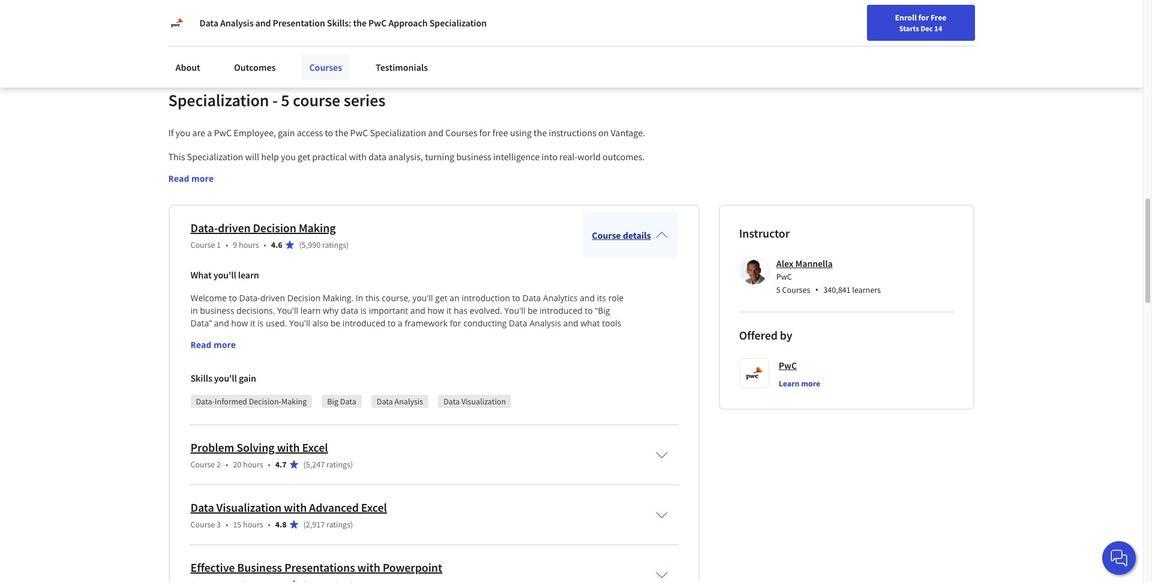 Task type: describe. For each thing, give the bounding box(es) containing it.
importantly,
[[465, 194, 514, 206]]

shopping cart: 1 item image
[[863, 9, 885, 28]]

that
[[230, 208, 247, 220]]

tools
[[602, 317, 621, 329]]

visualization for data visualization with advanced excel
[[216, 500, 282, 515]]

to left "put"
[[444, 330, 453, 341]]

0 vertical spatial gain
[[278, 127, 295, 139]]

to right leading
[[229, 179, 238, 191]]

get inside welcome to data-driven decision making. in this course, you'll get an introduction to data analytics and its role in business decisions. you'll learn why data is important and how it has evolved. you'll be introduced to "big data" and how it is used. you'll also be introduced to a framework for conducting data analysis and what tools and techniques are commonly used. finally, you'll have a chance to put your knowledge to work in a simulated business setting.
[[435, 292, 448, 304]]

you'll up framework
[[413, 292, 433, 304]]

setting.
[[227, 343, 256, 354]]

1 vertical spatial help
[[546, 165, 564, 177]]

data inside welcome to data-driven decision making. in this course, you'll get an introduction to data analytics and its role in business decisions. you'll learn why data is important and how it has evolved. you'll be introduced to "big data" and how it is used. you'll also be introduced to a framework for conducting data analysis and what tools and techniques are commonly used. finally, you'll have a chance to put your knowledge to work in a simulated business setting.
[[341, 305, 358, 316]]

0 horizontal spatial 5
[[281, 89, 290, 111]]

0 vertical spatial are
[[192, 127, 205, 139]]

offered
[[739, 328, 778, 343]]

read more button for what
[[191, 338, 236, 351]]

data up course 3 • 15 hours •
[[191, 500, 214, 515]]

to down problems
[[636, 194, 644, 206]]

in down common
[[196, 208, 203, 220]]

practical
[[312, 151, 347, 163]]

big data
[[327, 396, 356, 407]]

and down problems
[[626, 179, 642, 191]]

and down tools,
[[378, 208, 394, 220]]

combination
[[248, 165, 299, 177]]

in up data"
[[191, 305, 198, 316]]

in left skills:
[[303, 15, 311, 27]]

data left the "analytics"
[[523, 292, 541, 304]]

framework
[[405, 317, 448, 329]]

how down application
[[466, 179, 484, 191]]

specialization up analysis,
[[370, 127, 426, 139]]

course
[[293, 89, 340, 111]]

specialization inside the this specialization will help you get practical with data analysis, turning business intelligence into real-world outcomes. we'll explore how a combination of better understanding, filtering, and application of data can help you solve problems faster - leading to smarter and more effective decision-making. you'll learn how to use microsoft excel, powerpoint, and other common data analysis and communication tools, and perhaps most importantly, we'll help you to present data to others in a way that gets them engaged in your story and motivated to act.
[[187, 151, 243, 163]]

• right the 3
[[226, 519, 228, 530]]

gets
[[249, 208, 265, 220]]

a down the what on the right bottom
[[576, 330, 581, 341]]

to right 'access'
[[325, 127, 333, 139]]

and up techniques
[[214, 317, 229, 329]]

social
[[234, 15, 257, 27]]

1 vertical spatial on
[[598, 127, 609, 139]]

2 of from the left
[[500, 165, 508, 177]]

course details button
[[583, 212, 678, 258]]

( 2,917 ratings )
[[303, 519, 353, 530]]

into
[[542, 151, 558, 163]]

data-driven decision making
[[191, 220, 336, 235]]

2 vertical spatial help
[[537, 194, 555, 206]]

data- for informed
[[196, 396, 215, 407]]

1 horizontal spatial for
[[479, 127, 491, 139]]

free
[[931, 12, 947, 23]]

with up 4.8
[[284, 500, 307, 515]]

data right "present"
[[616, 194, 634, 206]]

data"
[[191, 317, 212, 329]]

chat with us image
[[1110, 549, 1129, 568]]

in right the work
[[567, 330, 574, 341]]

problem
[[191, 440, 234, 455]]

review
[[387, 15, 413, 27]]

course details
[[592, 229, 651, 241]]

1 horizontal spatial excel
[[361, 500, 387, 515]]

and up 'turning'
[[428, 127, 444, 139]]

informed
[[215, 396, 247, 407]]

excel,
[[551, 179, 574, 191]]

• left 4.6
[[264, 239, 266, 250]]

5,990
[[302, 239, 321, 250]]

a right have
[[408, 330, 412, 341]]

data up that
[[230, 194, 247, 206]]

filtering,
[[400, 165, 433, 177]]

0 horizontal spatial the
[[335, 127, 348, 139]]

more inside button
[[801, 378, 821, 389]]

you up combination
[[281, 151, 296, 163]]

its
[[597, 292, 606, 304]]

alex mannella link
[[777, 257, 833, 269]]

powerpoint
[[383, 560, 442, 575]]

a left way on the left of page
[[205, 208, 210, 220]]

communication
[[301, 194, 364, 206]]

and left its
[[580, 292, 595, 304]]

better
[[311, 165, 335, 177]]

analysis
[[249, 194, 282, 206]]

) for excel
[[351, 459, 353, 470]]

to right introduction
[[512, 292, 520, 304]]

data up understanding,
[[369, 151, 387, 163]]

motivated
[[396, 208, 436, 220]]

read more for specialization
[[168, 173, 214, 184]]

learners
[[852, 284, 881, 295]]

big
[[327, 396, 339, 407]]

what you'll learn
[[191, 269, 259, 281]]

for inside welcome to data-driven decision making. in this course, you'll get an introduction to data analytics and its role in business decisions. you'll learn why data is important and how it has evolved. you'll be introduced to "big data" and how it is used. you'll also be introduced to a framework for conducting data analysis and what tools and techniques are commonly used. finally, you'll have a chance to put your knowledge to work in a simulated business setting.
[[450, 317, 461, 329]]

read more for what
[[191, 339, 236, 350]]

knowledge
[[490, 330, 533, 341]]

this specialization will help you get practical with data analysis, turning business intelligence into real-world outcomes. we'll explore how a combination of better understanding, filtering, and application of data can help you solve problems faster - leading to smarter and more effective decision-making. you'll learn how to use microsoft excel, powerpoint, and other common data analysis and communication tools, and perhaps most importantly, we'll help you to present data to others in a way that gets them engaged in your story and motivated to act.
[[168, 151, 647, 220]]

series
[[344, 89, 386, 111]]

data right the big
[[340, 396, 356, 407]]

4.7
[[275, 459, 287, 470]]

hours for solving
[[243, 459, 263, 470]]

courses link
[[302, 54, 349, 80]]

english button
[[892, 0, 964, 39]]

and down 'turning'
[[435, 165, 451, 177]]

course for data visualization with advanced excel
[[191, 519, 215, 530]]

pwc image
[[168, 14, 185, 31]]

analytics
[[543, 292, 578, 304]]

pwc down series
[[350, 127, 368, 139]]

welcome to data-driven decision making. in this course, you'll get an introduction to data analytics and its role in business decisions. you'll learn why data is important and how it has evolved. you'll be introduced to "big data" and how it is used. you'll also be introduced to a framework for conducting data analysis and what tools and techniques are commonly used. finally, you'll have a chance to put your knowledge to work in a simulated business setting.
[[191, 292, 626, 354]]

and left the what on the right bottom
[[563, 317, 578, 329]]

( 5,247 ratings )
[[303, 459, 353, 470]]

• left 4.7 in the left of the page
[[268, 459, 271, 470]]

1 horizontal spatial the
[[353, 17, 367, 29]]

get inside the this specialization will help you get practical with data analysis, turning business intelligence into real-world outcomes. we'll explore how a combination of better understanding, filtering, and application of data can help you solve problems faster - leading to smarter and more effective decision-making. you'll learn how to use microsoft excel, powerpoint, and other common data analysis and communication tools, and perhaps most importantly, we'll help you to present data to others in a way that gets them engaged in your story and motivated to act.
[[298, 151, 310, 163]]

with inside the this specialization will help you get practical with data analysis, turning business intelligence into real-world outcomes. we'll explore how a combination of better understanding, filtering, and application of data can help you solve problems faster - leading to smarter and more effective decision-making. you'll learn how to use microsoft excel, powerpoint, and other common data analysis and communication tools, and perhaps most importantly, we'll help you to present data to others in a way that gets them engaged in your story and motivated to act.
[[349, 151, 367, 163]]

9
[[233, 239, 237, 250]]

world
[[578, 151, 601, 163]]

course for problem solving with excel
[[191, 459, 215, 470]]

chance
[[415, 330, 442, 341]]

learn
[[779, 378, 800, 389]]

and down making.
[[390, 194, 406, 206]]

and down data"
[[191, 330, 206, 341]]

and left presentation
[[255, 17, 271, 29]]

read more button for specialization
[[168, 172, 214, 185]]

for inside enroll for free starts dec 14
[[919, 12, 929, 23]]

about
[[176, 61, 200, 73]]

in down communication
[[326, 208, 334, 220]]

vantage.
[[611, 127, 645, 139]]

0 vertical spatial -
[[272, 89, 278, 111]]

0 vertical spatial decision
[[253, 220, 296, 235]]

and up them
[[284, 194, 299, 206]]

you'll left have
[[364, 330, 385, 341]]

has
[[454, 305, 468, 316]]

others
[[168, 208, 194, 220]]

are inside welcome to data-driven decision making. in this course, you'll get an introduction to data analytics and its role in business decisions. you'll learn why data is important and how it has evolved. you'll be introduced to "big data" and how it is used. you'll also be introduced to a framework for conducting data analysis and what tools and techniques are commonly used. finally, you'll have a chance to put your knowledge to work in a simulated business setting.
[[253, 330, 266, 341]]

how up framework
[[428, 305, 444, 316]]

an
[[450, 292, 460, 304]]

to up the what on the right bottom
[[585, 305, 593, 316]]

data right the pwc icon
[[200, 17, 218, 29]]

outcomes link
[[227, 54, 283, 80]]

with left powerpoint at bottom
[[357, 560, 380, 575]]

analysis,
[[388, 151, 423, 163]]

specialization right approach
[[430, 17, 487, 29]]

hours for driven
[[239, 239, 259, 250]]

put
[[455, 330, 468, 341]]

pwc left approach
[[369, 17, 387, 29]]

to left the work
[[535, 330, 543, 341]]

this
[[168, 151, 185, 163]]

and down combination
[[273, 179, 288, 191]]

pwc inside alex mannella pwc 5 courses • 340,841 learners
[[777, 271, 792, 282]]

course 3 • 15 hours •
[[191, 519, 271, 530]]

about link
[[168, 54, 208, 80]]

business inside the this specialization will help you get practical with data analysis, turning business intelligence into real-world outcomes. we'll explore how a combination of better understanding, filtering, and application of data can help you solve problems faster - leading to smarter and more effective decision-making. you'll learn how to use microsoft excel, powerpoint, and other common data analysis and communication tools, and perhaps most importantly, we'll help you to present data to others in a way that gets them engaged in your story and motivated to act.
[[456, 151, 491, 163]]

a right if
[[207, 127, 212, 139]]

decision-
[[249, 396, 281, 407]]

you right if
[[176, 127, 190, 139]]

0 horizontal spatial excel
[[302, 440, 328, 455]]

coursera career certificate image
[[748, 0, 948, 63]]

read for specialization - 5 course series
[[168, 173, 189, 184]]

• right '2'
[[226, 459, 228, 470]]

340,841
[[824, 284, 851, 295]]

and right media
[[286, 15, 302, 27]]

0 horizontal spatial your
[[313, 15, 331, 27]]

to down excel,
[[573, 194, 582, 206]]

using
[[510, 127, 532, 139]]

5 inside alex mannella pwc 5 courses • 340,841 learners
[[777, 284, 781, 295]]

2 horizontal spatial the
[[534, 127, 547, 139]]

share
[[189, 15, 212, 27]]

a down the will at the top left
[[241, 165, 246, 177]]

data analysis and presentation skills: the pwc approach specialization
[[200, 17, 487, 29]]

specialization down about link
[[168, 89, 269, 111]]

if
[[168, 127, 174, 139]]

0 vertical spatial courses
[[309, 61, 342, 73]]

making for data-driven decision making
[[299, 220, 336, 235]]

1 vertical spatial be
[[331, 317, 340, 329]]

a up have
[[398, 317, 403, 329]]

and up framework
[[410, 305, 425, 316]]

approach
[[389, 17, 428, 29]]

learn inside welcome to data-driven decision making. in this course, you'll get an introduction to data analytics and its role in business decisions. you'll learn why data is important and how it has evolved. you'll be introduced to "big data" and how it is used. you'll also be introduced to a framework for conducting data analysis and what tools and techniques are commonly used. finally, you'll have a chance to put your knowledge to work in a simulated business setting.
[[301, 305, 321, 316]]

0 vertical spatial is
[[361, 305, 367, 316]]

to left act.
[[438, 208, 447, 220]]

2 horizontal spatial it
[[447, 305, 452, 316]]

real-
[[560, 151, 578, 163]]

have
[[387, 330, 406, 341]]

• left 9
[[226, 239, 228, 250]]

how up leading
[[222, 165, 239, 177]]

how up techniques
[[231, 317, 248, 329]]

1 of from the left
[[301, 165, 309, 177]]

data down intelligence
[[510, 165, 528, 177]]

your inside welcome to data-driven decision making. in this course, you'll get an introduction to data analytics and its role in business decisions. you'll learn why data is important and how it has evolved. you'll be introduced to "big data" and how it is used. you'll also be introduced to a framework for conducting data analysis and what tools and techniques are commonly used. finally, you'll have a chance to put your knowledge to work in a simulated business setting.
[[470, 330, 488, 341]]

to down important
[[388, 317, 396, 329]]

microsoft
[[512, 179, 549, 191]]



Task type: locate. For each thing, give the bounding box(es) containing it.
introduction
[[462, 292, 510, 304]]

effective business presentations with powerpoint
[[191, 560, 442, 575]]

0 vertical spatial )
[[346, 239, 349, 250]]

0 vertical spatial ratings
[[322, 239, 346, 250]]

( for excel
[[303, 459, 306, 470]]

4.8
[[275, 519, 287, 530]]

data visualization with advanced excel link
[[191, 500, 387, 515]]

in
[[303, 15, 311, 27], [196, 208, 203, 220], [326, 208, 334, 220], [191, 305, 198, 316], [567, 330, 574, 341]]

it left the "has" at bottom
[[447, 305, 452, 316]]

driven
[[218, 220, 251, 235], [260, 292, 285, 304]]

analysis for data analysis
[[395, 396, 423, 407]]

0 vertical spatial analysis
[[220, 17, 254, 29]]

business
[[237, 560, 282, 575]]

with up 4.7 in the left of the page
[[277, 440, 300, 455]]

is down in
[[361, 305, 367, 316]]

1 vertical spatial excel
[[361, 500, 387, 515]]

1 vertical spatial data-
[[239, 292, 260, 304]]

1 vertical spatial business
[[200, 305, 234, 316]]

0 horizontal spatial are
[[192, 127, 205, 139]]

( for making
[[299, 239, 302, 250]]

2 vertical spatial analysis
[[395, 396, 423, 407]]

your left performance
[[313, 15, 331, 27]]

driven up decisions.
[[260, 292, 285, 304]]

1 horizontal spatial introduced
[[540, 305, 583, 316]]

most
[[442, 194, 463, 206]]

0 horizontal spatial it
[[214, 15, 219, 27]]

1 horizontal spatial of
[[500, 165, 508, 177]]

to left the use
[[486, 179, 494, 191]]

data-informed decision-making
[[196, 396, 307, 407]]

) right 5,990
[[346, 239, 349, 250]]

read more button up the other
[[168, 172, 214, 185]]

2 vertical spatial courses
[[782, 284, 810, 295]]

it down decisions.
[[250, 317, 255, 329]]

engaged
[[290, 208, 324, 220]]

2 horizontal spatial learn
[[444, 179, 465, 191]]

courses down the alex mannella link
[[782, 284, 810, 295]]

1 horizontal spatial visualization
[[462, 396, 506, 407]]

1 horizontal spatial is
[[361, 305, 367, 316]]

business down welcome
[[200, 305, 234, 316]]

introduced
[[540, 305, 583, 316], [343, 317, 386, 329]]

excel
[[302, 440, 328, 455], [361, 500, 387, 515]]

visualization for data visualization
[[462, 396, 506, 407]]

0 horizontal spatial for
[[450, 317, 461, 329]]

0 horizontal spatial introduced
[[343, 317, 386, 329]]

2 vertical spatial learn
[[301, 305, 321, 316]]

5,247
[[306, 459, 325, 470]]

1 horizontal spatial it
[[250, 317, 255, 329]]

2 vertical spatial for
[[450, 317, 461, 329]]

0 vertical spatial data-
[[191, 220, 218, 235]]

solve
[[582, 165, 603, 177]]

1 vertical spatial -
[[193, 179, 196, 191]]

problems
[[605, 165, 644, 177]]

0 vertical spatial it
[[214, 15, 219, 27]]

learn inside the this specialization will help you get practical with data analysis, turning business intelligence into real-world outcomes. we'll explore how a combination of better understanding, filtering, and application of data can help you solve problems faster - leading to smarter and more effective decision-making. you'll learn how to use microsoft excel, powerpoint, and other common data analysis and communication tools, and perhaps most importantly, we'll help you to present data to others in a way that gets them engaged in your story and motivated to act.
[[444, 179, 465, 191]]

2 vertical spatial your
[[470, 330, 488, 341]]

pwc up learn
[[779, 359, 797, 371]]

0 vertical spatial used.
[[266, 317, 287, 329]]

0 vertical spatial get
[[298, 151, 310, 163]]

hours right 9
[[239, 239, 259, 250]]

english
[[913, 14, 942, 26]]

None search field
[[171, 8, 459, 32]]

what
[[581, 317, 600, 329]]

2 horizontal spatial for
[[919, 12, 929, 23]]

1 vertical spatial visualization
[[216, 500, 282, 515]]

be
[[528, 305, 538, 316], [331, 317, 340, 329]]

you'll
[[277, 305, 298, 316], [504, 305, 526, 316], [289, 317, 310, 329]]

data visualization with advanced excel
[[191, 500, 387, 515]]

1 horizontal spatial used.
[[312, 330, 333, 341]]

the up practical
[[335, 127, 348, 139]]

2 vertical spatial (
[[303, 519, 306, 530]]

2 horizontal spatial your
[[470, 330, 488, 341]]

offered by
[[739, 328, 793, 343]]

0 vertical spatial read more
[[168, 173, 214, 184]]

can
[[530, 165, 544, 177]]

1 vertical spatial for
[[479, 127, 491, 139]]

) for advanced
[[351, 519, 353, 530]]

1 vertical spatial read more button
[[191, 338, 236, 351]]

• inside alex mannella pwc 5 courses • 340,841 learners
[[815, 283, 819, 296]]

you
[[176, 127, 190, 139], [281, 151, 296, 163], [566, 165, 581, 177], [557, 194, 572, 206]]

testimonials
[[376, 61, 428, 73]]

it right share
[[214, 15, 219, 27]]

to right welcome
[[229, 292, 237, 304]]

0 vertical spatial for
[[919, 12, 929, 23]]

0 horizontal spatial used.
[[266, 317, 287, 329]]

2 vertical spatial ratings
[[326, 519, 351, 530]]

1 horizontal spatial get
[[435, 292, 448, 304]]

2 vertical spatial )
[[351, 519, 353, 530]]

explore
[[190, 165, 220, 177]]

we'll
[[168, 165, 188, 177]]

alex mannella image
[[741, 258, 768, 284]]

making.
[[323, 292, 354, 304]]

0 horizontal spatial get
[[298, 151, 310, 163]]

1 vertical spatial are
[[253, 330, 266, 341]]

0 horizontal spatial visualization
[[216, 500, 282, 515]]

( for advanced
[[303, 519, 306, 530]]

making up 5,990
[[299, 220, 336, 235]]

1 horizontal spatial learn
[[301, 305, 321, 316]]

1 vertical spatial gain
[[239, 372, 256, 384]]

1 vertical spatial read
[[191, 339, 211, 350]]

you'll right what
[[213, 269, 236, 281]]

simulated
[[583, 330, 622, 341]]

specialization up explore at the top left of page
[[187, 151, 243, 163]]

analysis
[[220, 17, 254, 29], [530, 317, 561, 329], [395, 396, 423, 407]]

1 vertical spatial is
[[258, 317, 264, 329]]

turning
[[425, 151, 455, 163]]

performance
[[333, 15, 385, 27]]

0 horizontal spatial on
[[221, 15, 232, 27]]

1 vertical spatial used.
[[312, 330, 333, 341]]

smarter
[[240, 179, 271, 191]]

way
[[212, 208, 228, 220]]

faster
[[168, 179, 191, 191]]

data-
[[191, 220, 218, 235], [239, 292, 260, 304], [196, 396, 215, 407]]

use
[[496, 179, 510, 191]]

1 vertical spatial 5
[[777, 284, 781, 295]]

hours for visualization
[[243, 519, 263, 530]]

0 vertical spatial driven
[[218, 220, 251, 235]]

analysis inside welcome to data-driven decision making. in this course, you'll get an introduction to data analytics and its role in business decisions. you'll learn why data is important and how it has evolved. you'll be introduced to "big data" and how it is used. you'll also be introduced to a framework for conducting data analysis and what tools and techniques are commonly used. finally, you'll have a chance to put your knowledge to work in a simulated business setting.
[[530, 317, 561, 329]]

also
[[313, 317, 328, 329]]

0 horizontal spatial is
[[258, 317, 264, 329]]

data up knowledge
[[509, 317, 527, 329]]

learn up the most
[[444, 179, 465, 191]]

courses
[[309, 61, 342, 73], [446, 127, 478, 139], [782, 284, 810, 295]]

read up the other
[[168, 173, 189, 184]]

1 vertical spatial )
[[351, 459, 353, 470]]

learn more
[[779, 378, 821, 389]]

•
[[226, 239, 228, 250], [264, 239, 266, 250], [815, 283, 819, 296], [226, 459, 228, 470], [268, 459, 271, 470], [226, 519, 228, 530], [268, 519, 271, 530]]

1 vertical spatial driven
[[260, 292, 285, 304]]

specialization
[[430, 17, 487, 29], [168, 89, 269, 111], [370, 127, 426, 139], [187, 151, 243, 163]]

0 horizontal spatial be
[[331, 317, 340, 329]]

1 horizontal spatial 5
[[777, 284, 781, 295]]

decision up also
[[287, 292, 321, 304]]

• left 340,841
[[815, 283, 819, 296]]

of left the better
[[301, 165, 309, 177]]

1 vertical spatial (
[[303, 459, 306, 470]]

20
[[233, 459, 241, 470]]

more right learn
[[801, 378, 821, 389]]

conducting
[[463, 317, 507, 329]]

more up skills you'll gain
[[214, 339, 236, 350]]

0 vertical spatial visualization
[[462, 396, 506, 407]]

media
[[259, 15, 284, 27]]

0 vertical spatial help
[[261, 151, 279, 163]]

0 horizontal spatial read
[[168, 173, 189, 184]]

0 vertical spatial read more button
[[168, 172, 214, 185]]

1 vertical spatial it
[[447, 305, 452, 316]]

analysis for data analysis and presentation skills: the pwc approach specialization
[[220, 17, 254, 29]]

you'll up 'informed'
[[214, 372, 237, 384]]

0 vertical spatial 5
[[281, 89, 290, 111]]

are up setting.
[[253, 330, 266, 341]]

skills:
[[327, 17, 351, 29]]

effective
[[313, 179, 347, 191]]

are right if
[[192, 127, 205, 139]]

learn
[[444, 179, 465, 191], [238, 269, 259, 281], [301, 305, 321, 316]]

ratings right 5,990
[[322, 239, 346, 250]]

you down excel,
[[557, 194, 572, 206]]

driven inside welcome to data-driven decision making. in this course, you'll get an introduction to data analytics and its role in business decisions. you'll learn why data is important and how it has evolved. you'll be introduced to "big data" and how it is used. you'll also be introduced to a framework for conducting data analysis and what tools and techniques are commonly used. finally, you'll have a chance to put your knowledge to work in a simulated business setting.
[[260, 292, 285, 304]]

on left the vantage.
[[598, 127, 609, 139]]

data- down skills
[[196, 396, 215, 407]]

) for making
[[346, 239, 349, 250]]

- right faster
[[193, 179, 196, 191]]

0 horizontal spatial courses
[[309, 61, 342, 73]]

1 vertical spatial learn
[[238, 269, 259, 281]]

with up understanding,
[[349, 151, 367, 163]]

you'll
[[420, 179, 442, 191]]

2 vertical spatial data-
[[196, 396, 215, 407]]

pwc down alex
[[777, 271, 792, 282]]

(
[[299, 239, 302, 250], [303, 459, 306, 470], [303, 519, 306, 530]]

2 horizontal spatial analysis
[[530, 317, 561, 329]]

making for data-informed decision-making
[[281, 396, 307, 407]]

story
[[356, 208, 376, 220]]

tools,
[[366, 194, 388, 206]]

read
[[168, 173, 189, 184], [191, 339, 211, 350]]

1 vertical spatial ratings
[[326, 459, 351, 470]]

data- for driven
[[191, 220, 218, 235]]

gain left 'access'
[[278, 127, 295, 139]]

more down the better
[[290, 179, 311, 191]]

intelligence
[[493, 151, 540, 163]]

ratings for advanced
[[326, 519, 351, 530]]

decision inside welcome to data-driven decision making. in this course, you'll get an introduction to data analytics and its role in business decisions. you'll learn why data is important and how it has evolved. you'll be introduced to "big data" and how it is used. you'll also be introduced to a framework for conducting data analysis and what tools and techniques are commonly used. finally, you'll have a chance to put your knowledge to work in a simulated business setting.
[[287, 292, 321, 304]]

( down data visualization with advanced excel on the bottom
[[303, 519, 306, 530]]

0 horizontal spatial analysis
[[220, 17, 254, 29]]

course left '2'
[[191, 459, 215, 470]]

2 horizontal spatial courses
[[782, 284, 810, 295]]

will
[[245, 151, 259, 163]]

more up common
[[191, 173, 214, 184]]

1 horizontal spatial -
[[272, 89, 278, 111]]

business down techniques
[[191, 343, 225, 354]]

1 vertical spatial read more
[[191, 339, 236, 350]]

driven up 9
[[218, 220, 251, 235]]

you down real-
[[566, 165, 581, 177]]

courses up 'turning'
[[446, 127, 478, 139]]

decision-
[[349, 179, 386, 191]]

your down communication
[[336, 208, 354, 220]]

presentations
[[284, 560, 355, 575]]

for left free
[[479, 127, 491, 139]]

the right using at the left
[[534, 127, 547, 139]]

data right data analysis
[[444, 396, 460, 407]]

solving
[[237, 440, 275, 455]]

learn more button
[[779, 377, 821, 389]]

skills you'll gain
[[191, 372, 256, 384]]

course inside course details dropdown button
[[592, 229, 621, 241]]

"big
[[595, 305, 610, 316]]

powerpoint,
[[575, 179, 625, 191]]

2 vertical spatial it
[[250, 317, 255, 329]]

1 vertical spatial courses
[[446, 127, 478, 139]]

0 vertical spatial (
[[299, 239, 302, 250]]

ratings for excel
[[326, 459, 351, 470]]

5 down alex
[[777, 284, 781, 295]]

making
[[299, 220, 336, 235], [281, 396, 307, 407]]

1 horizontal spatial be
[[528, 305, 538, 316]]

more inside the this specialization will help you get practical with data analysis, turning business intelligence into real-world outcomes. we'll explore how a combination of better understanding, filtering, and application of data can help you solve problems faster - leading to smarter and more effective decision-making. you'll learn how to use microsoft excel, powerpoint, and other common data analysis and communication tools, and perhaps most importantly, we'll help you to present data to others in a way that gets them engaged in your story and motivated to act.
[[290, 179, 311, 191]]

your inside the this specialization will help you get practical with data analysis, turning business intelligence into real-world outcomes. we'll explore how a combination of better understanding, filtering, and application of data can help you solve problems faster - leading to smarter and more effective decision-making. you'll learn how to use microsoft excel, powerpoint, and other common data analysis and communication tools, and perhaps most importantly, we'll help you to present data to others in a way that gets them engaged in your story and motivated to act.
[[336, 208, 354, 220]]

) down advanced on the bottom left of the page
[[351, 519, 353, 530]]

help right we'll
[[537, 194, 555, 206]]

( 5,990 ratings )
[[299, 239, 349, 250]]

1 horizontal spatial on
[[598, 127, 609, 139]]

excel right advanced on the bottom left of the page
[[361, 500, 387, 515]]

0 vertical spatial read
[[168, 173, 189, 184]]

5 left course
[[281, 89, 290, 111]]

2 vertical spatial business
[[191, 343, 225, 354]]

courses inside alex mannella pwc 5 courses • 340,841 learners
[[782, 284, 810, 295]]

hours right 15
[[243, 519, 263, 530]]

it
[[214, 15, 219, 27], [447, 305, 452, 316], [250, 317, 255, 329]]

1 horizontal spatial analysis
[[395, 396, 423, 407]]

• left 4.8
[[268, 519, 271, 530]]

ratings for making
[[322, 239, 346, 250]]

read down data"
[[191, 339, 211, 350]]

1 vertical spatial get
[[435, 292, 448, 304]]

how
[[222, 165, 239, 177], [466, 179, 484, 191], [428, 305, 444, 316], [231, 317, 248, 329]]

pwc left employee,
[[214, 127, 232, 139]]

read for what you'll learn
[[191, 339, 211, 350]]

1 horizontal spatial driven
[[260, 292, 285, 304]]

visualization
[[462, 396, 506, 407], [216, 500, 282, 515]]

0 vertical spatial be
[[528, 305, 538, 316]]

excel up 5,247
[[302, 440, 328, 455]]

1 horizontal spatial courses
[[446, 127, 478, 139]]

data visualization
[[444, 396, 506, 407]]

for up dec
[[919, 12, 929, 23]]

specialization - 5 course series
[[168, 89, 386, 111]]

- inside the this specialization will help you get practical with data analysis, turning business intelligence into real-world outcomes. we'll explore how a combination of better understanding, filtering, and application of data can help you solve problems faster - leading to smarter and more effective decision-making. you'll learn how to use microsoft excel, powerpoint, and other common data analysis and communication tools, and perhaps most importantly, we'll help you to present data to others in a way that gets them engaged in your story and motivated to act.
[[193, 179, 196, 191]]

role
[[608, 292, 624, 304]]

) right 5,247
[[351, 459, 353, 470]]

data- up decisions.
[[239, 292, 260, 304]]

data down in
[[341, 305, 358, 316]]

data right "big data"
[[377, 396, 393, 407]]

used. up commonly
[[266, 317, 287, 329]]

1 vertical spatial introduced
[[343, 317, 386, 329]]

access
[[297, 127, 323, 139]]

data- inside welcome to data-driven decision making. in this course, you'll get an introduction to data analytics and its role in business decisions. you'll learn why data is important and how it has evolved. you'll be introduced to "big data" and how it is used. you'll also be introduced to a framework for conducting data analysis and what tools and techniques are commonly used. finally, you'll have a chance to put your knowledge to work in a simulated business setting.
[[239, 292, 260, 304]]

outcomes
[[234, 61, 276, 73]]

leading
[[198, 179, 227, 191]]

be up knowledge
[[528, 305, 538, 316]]

for down the "has" at bottom
[[450, 317, 461, 329]]

read more button down data"
[[191, 338, 236, 351]]

1 horizontal spatial read
[[191, 339, 211, 350]]

pwc link
[[779, 358, 797, 373]]

is
[[361, 305, 367, 316], [258, 317, 264, 329]]

1 horizontal spatial gain
[[278, 127, 295, 139]]

this
[[365, 292, 380, 304]]

ratings down advanced on the bottom left of the page
[[326, 519, 351, 530]]

0 vertical spatial hours
[[239, 239, 259, 250]]

other
[[168, 194, 190, 206]]

get left an
[[435, 292, 448, 304]]

1 vertical spatial analysis
[[530, 317, 561, 329]]

0 vertical spatial on
[[221, 15, 232, 27]]

0 horizontal spatial -
[[193, 179, 196, 191]]

course for data-driven decision making
[[191, 239, 215, 250]]

used. down also
[[312, 330, 333, 341]]

starts
[[899, 23, 919, 33]]

evolved.
[[470, 305, 502, 316]]

introduced up 'finally,' at the left of the page
[[343, 317, 386, 329]]



Task type: vqa. For each thing, say whether or not it's contained in the screenshot.
right the
yes



